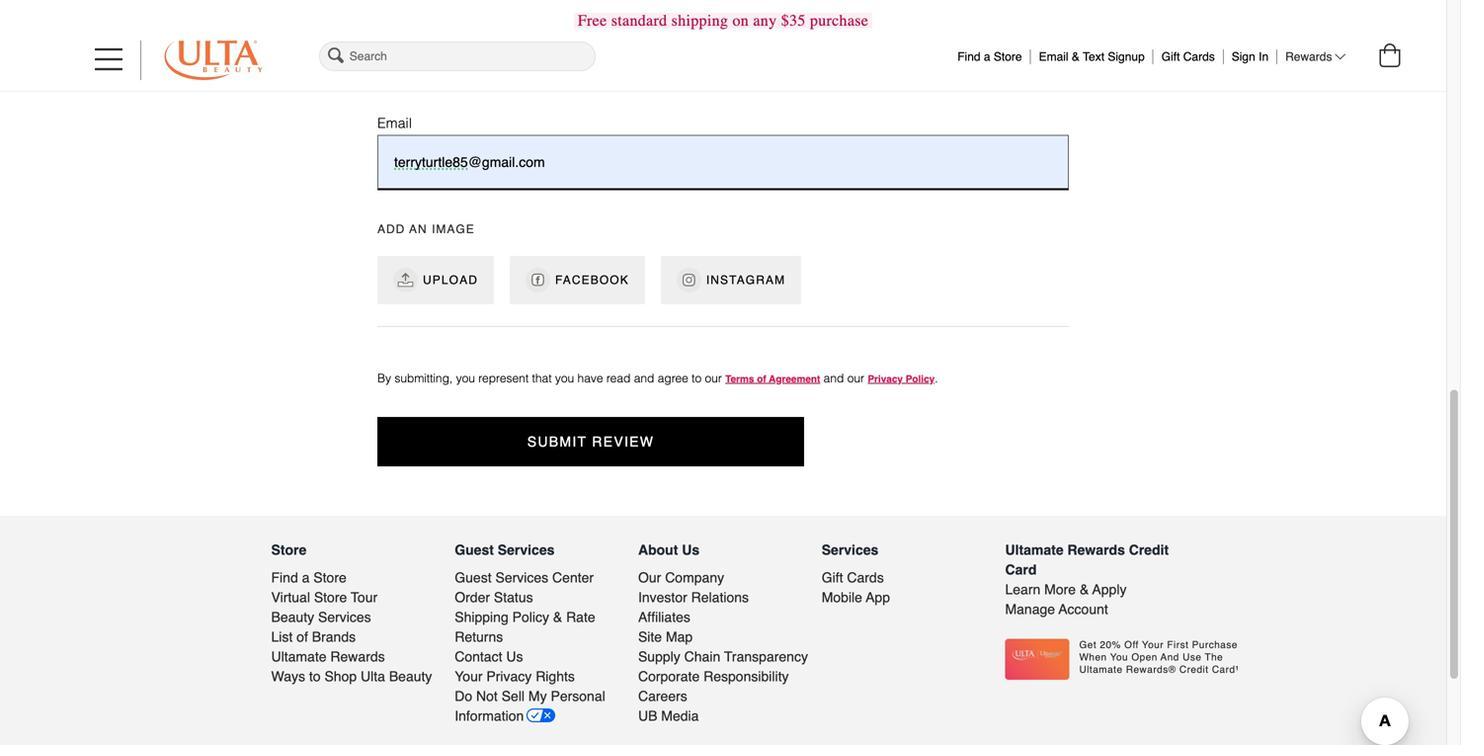 Task type: describe. For each thing, give the bounding box(es) containing it.
tour
[[351, 590, 378, 605]]

terms
[[726, 373, 755, 385]]

1 horizontal spatial you
[[555, 371, 574, 385]]

about us
[[638, 542, 700, 558]]

ways
[[271, 669, 305, 684]]

account
[[1059, 601, 1109, 617]]

order
[[455, 590, 490, 605]]

Search search field
[[319, 42, 596, 71]]

instagram
[[706, 273, 786, 287]]

a for find a store
[[984, 50, 991, 64]]

store up "virtual store tour" link
[[314, 570, 347, 586]]

beauty services link
[[271, 607, 441, 627]]

card¹
[[1212, 664, 1240, 676]]

rewards inside dropdown button
[[1286, 50, 1333, 64]]

investor relations link
[[638, 588, 808, 607]]

instagram button
[[661, 256, 802, 304]]

virtual
[[271, 590, 310, 605]]

find for find a store
[[958, 50, 981, 64]]

our company investor relations affiliates site map supply chain transparency corporate responsibility careers ub media
[[638, 570, 808, 724]]

status
[[494, 590, 533, 605]]

signup
[[1108, 50, 1145, 64]]

chain
[[685, 649, 721, 665]]

and inside get 20% off your first purchase when you open and use the ultamate rewards® credit card¹
[[1161, 652, 1180, 663]]

corporate
[[638, 669, 700, 684]]

sign in link
[[1232, 45, 1269, 64]]

email for email & text signup
[[1039, 50, 1069, 64]]

shop
[[325, 669, 357, 684]]

an
[[410, 222, 428, 236]]

our
[[638, 570, 661, 586]]

to inside find a store virtual store tour beauty services list of brands ultamate rewards ways to shop ulta beauty
[[309, 669, 321, 684]]

learn
[[1006, 582, 1041, 597]]

review
[[592, 434, 655, 450]]

ultamate inside ultamate rewards credit card learn more & apply manage account
[[1006, 542, 1064, 558]]

email for email
[[378, 115, 412, 131]]

Email text field
[[378, 135, 1069, 190]]

more
[[1045, 582, 1076, 597]]

do not sell my personal information
[[455, 688, 606, 724]]

investor
[[638, 590, 688, 605]]

store up virtual at the bottom left of the page
[[271, 542, 307, 558]]

ultamate inside get 20% off your first purchase when you open and use the ultamate rewards® credit card¹
[[1080, 664, 1123, 676]]

ultamate rewards credit card learn more & apply manage account
[[1006, 542, 1169, 617]]

of inside find a store virtual store tour beauty services list of brands ultamate rewards ways to shop ulta beauty
[[297, 629, 308, 645]]

your
[[1142, 639, 1164, 651]]

returns
[[455, 629, 503, 645]]

ultamate inside find a store virtual store tour beauty services list of brands ultamate rewards ways to shop ulta beauty
[[271, 649, 327, 665]]

email & text signup link
[[1039, 45, 1145, 64]]

store left email & text signup
[[994, 50, 1022, 64]]

center
[[552, 570, 594, 586]]

chevron down image
[[1336, 50, 1346, 62]]

0 horizontal spatial and
[[634, 371, 655, 385]]

relations
[[691, 590, 749, 605]]

represent
[[479, 371, 529, 385]]

guest services center link
[[455, 568, 625, 588]]

free standard shipping on any $35 purchase link
[[574, 11, 873, 30]]

submitting,
[[395, 371, 453, 385]]

gift cards
[[1162, 50, 1215, 64]]

apply
[[1093, 582, 1127, 597]]

ulta
[[361, 669, 385, 684]]

any
[[753, 11, 777, 30]]

have
[[578, 371, 603, 385]]

guest for guest services
[[455, 542, 494, 558]]

guest services center order status shipping policy & rate returns contact us your privacy rights
[[455, 570, 596, 684]]

submit
[[527, 434, 587, 450]]

by
[[378, 371, 391, 385]]

Location text field
[[378, 27, 1069, 82]]

on
[[733, 11, 749, 30]]

manage account link
[[1006, 599, 1176, 619]]

rate
[[566, 609, 596, 625]]

& inside ultamate rewards credit card learn more & apply manage account
[[1080, 582, 1089, 597]]

0 vertical spatial us
[[682, 542, 700, 558]]

guest services
[[455, 542, 555, 558]]

ub
[[638, 708, 658, 724]]

privacy inside guest services center order status shipping policy & rate returns contact us your privacy rights
[[487, 669, 532, 684]]

purchase inside get 20% off your first purchase when you open and use the ultamate rewards® credit card¹
[[1192, 639, 1238, 651]]

learn more & apply link
[[1006, 580, 1176, 599]]

cart - 0 items - shows more content image
[[1380, 43, 1401, 67]]

do
[[455, 688, 473, 704]]

1 vertical spatial find a store link
[[271, 568, 441, 588]]

that
[[532, 371, 552, 385]]

supply
[[638, 649, 681, 665]]

gift cards mobile app
[[822, 570, 890, 605]]

get 20% off your first purchase when you open and use the ultamate rewards® credit card¹
[[1080, 639, 1240, 676]]

credit
[[1180, 664, 1209, 676]]

off
[[1125, 639, 1139, 651]]

agreement
[[769, 373, 821, 385]]

site
[[638, 629, 662, 645]]

a for find a store virtual store tour beauty services list of brands ultamate rewards ways to shop ulta beauty
[[302, 570, 310, 586]]

cards for gift cards mobile app
[[847, 570, 884, 586]]

media
[[661, 708, 699, 724]]

0 horizontal spatial gift cards link
[[822, 568, 992, 588]]

0 vertical spatial beauty
[[271, 609, 314, 625]]

rights
[[536, 669, 575, 684]]

manage
[[1006, 601, 1056, 617]]

do not sell my personal information link
[[455, 686, 625, 729]]

order status link
[[455, 588, 625, 607]]

contact us link
[[455, 647, 625, 667]]

privacy inside by submitting, you represent that you have read and agree to our terms of agreement and our privacy policy .
[[868, 373, 903, 385]]

upload
[[423, 273, 478, 287]]

of inside by submitting, you represent that you have read and agree to our terms of agreement and our privacy policy .
[[757, 373, 767, 385]]

privacy policy link
[[868, 373, 935, 385]]

card
[[1006, 562, 1037, 578]]

ways to shop ulta beauty link
[[271, 667, 441, 686]]

first
[[1168, 639, 1189, 651]]

text
[[1083, 50, 1105, 64]]



Task type: locate. For each thing, give the bounding box(es) containing it.
and right read
[[634, 371, 655, 385]]

0 vertical spatial policy
[[906, 373, 935, 385]]

facebook button
[[510, 256, 645, 304]]

agree
[[658, 371, 689, 385]]

facebook
[[555, 273, 629, 287]]

add
[[378, 222, 406, 236]]

beauty down virtual at the bottom left of the page
[[271, 609, 314, 625]]

0 vertical spatial of
[[757, 373, 767, 385]]

1 vertical spatial &
[[1080, 582, 1089, 597]]

20%
[[1100, 639, 1122, 651]]

rewards inside ultamate rewards credit card learn more & apply manage account
[[1068, 542, 1126, 558]]

shipping
[[672, 11, 729, 30]]

personal
[[551, 688, 606, 704]]

you inside get 20% off your first purchase when you open and use the ultamate rewards® credit card¹
[[1111, 652, 1129, 663]]

of right terms
[[757, 373, 767, 385]]

us inside guest services center order status shipping policy & rate returns contact us your privacy rights
[[506, 649, 523, 665]]

0 horizontal spatial of
[[297, 629, 308, 645]]

and down first
[[1161, 652, 1180, 663]]

cards inside gift cards link
[[1184, 50, 1215, 64]]

1 guest from the top
[[455, 542, 494, 558]]

find a store virtual store tour beauty services list of brands ultamate rewards ways to shop ulta beauty
[[271, 570, 432, 684]]

cards for gift cards
[[1184, 50, 1215, 64]]

0 horizontal spatial our
[[705, 371, 722, 385]]

supply chain transparency link
[[638, 647, 808, 667]]

us down returns link
[[506, 649, 523, 665]]

2 guest from the top
[[455, 570, 492, 586]]

my
[[529, 688, 547, 704]]

get
[[1080, 639, 1097, 651]]

ultamate up ways
[[271, 649, 327, 665]]

0 vertical spatial &
[[1072, 50, 1080, 64]]

0 vertical spatial gift cards link
[[1162, 45, 1215, 64]]

free
[[578, 11, 607, 30]]

careers link
[[638, 686, 808, 706]]

services up brands
[[318, 609, 371, 625]]

& inside guest services center order status shipping policy & rate returns contact us your privacy rights
[[553, 609, 563, 625]]

list
[[271, 629, 293, 645]]

not
[[476, 688, 498, 704]]

store
[[994, 50, 1022, 64], [271, 542, 307, 558], [314, 570, 347, 586], [314, 590, 347, 605]]

rewards®
[[1126, 664, 1177, 676]]

footer cc image
[[1006, 639, 1070, 680]]

upload button
[[378, 256, 494, 304]]

1 horizontal spatial policy
[[906, 373, 935, 385]]

1 horizontal spatial and
[[824, 371, 844, 385]]

1 vertical spatial us
[[506, 649, 523, 665]]

1 vertical spatial find
[[271, 570, 298, 586]]

1 vertical spatial gift cards link
[[822, 568, 992, 588]]

gift cards link up app
[[822, 568, 992, 588]]

&
[[1072, 50, 1080, 64], [1080, 582, 1089, 597], [553, 609, 563, 625]]

& left rate
[[553, 609, 563, 625]]

1 horizontal spatial beauty
[[389, 669, 432, 684]]

shipping
[[455, 609, 509, 625]]

None field
[[316, 39, 599, 74]]

ulta beauty logo image
[[164, 41, 263, 80], [165, 41, 262, 80]]

standard
[[612, 11, 667, 30]]

cards
[[1184, 50, 1215, 64], [847, 570, 884, 586]]

you down 20% on the right of page
[[1111, 652, 1129, 663]]

1 vertical spatial privacy
[[487, 669, 532, 684]]

privacy up sell
[[487, 669, 532, 684]]

1 horizontal spatial find
[[958, 50, 981, 64]]

0 vertical spatial find a store link
[[958, 45, 1022, 64]]

find inside find a store virtual store tour beauty services list of brands ultamate rewards ways to shop ulta beauty
[[271, 570, 298, 586]]

1 vertical spatial policy
[[513, 609, 549, 625]]

1 horizontal spatial gift cards link
[[1162, 45, 1215, 64]]

0 vertical spatial to
[[692, 371, 702, 385]]

guest for guest services center order status shipping policy & rate returns contact us your privacy rights
[[455, 570, 492, 586]]

1 vertical spatial cards
[[847, 570, 884, 586]]

to left shop
[[309, 669, 321, 684]]

services inside find a store virtual store tour beauty services list of brands ultamate rewards ways to shop ulta beauty
[[318, 609, 371, 625]]

0 horizontal spatial purchase
[[810, 11, 869, 30]]

you left represent
[[456, 371, 475, 385]]

shipping policy & rate link
[[455, 607, 625, 627]]

1 horizontal spatial rewards
[[1068, 542, 1126, 558]]

2 vertical spatial rewards
[[330, 649, 385, 665]]

submit review
[[527, 434, 655, 450]]

careers
[[638, 688, 688, 704]]

guest inside guest services center order status shipping policy & rate returns contact us your privacy rights
[[455, 570, 492, 586]]

by submitting, you represent that you have read and agree to our terms of agreement and our privacy policy .
[[378, 371, 938, 385]]

1 vertical spatial gift
[[822, 570, 843, 586]]

1 horizontal spatial find a store link
[[958, 45, 1022, 64]]

1 vertical spatial of
[[297, 629, 308, 645]]

1 vertical spatial email
[[378, 115, 412, 131]]

contact
[[455, 649, 503, 665]]

2 our from the left
[[848, 371, 865, 385]]

us
[[682, 542, 700, 558], [506, 649, 523, 665]]

email down "search" search box
[[378, 115, 412, 131]]

& up account
[[1080, 582, 1089, 597]]

2 horizontal spatial ultamate
[[1080, 664, 1123, 676]]

1 vertical spatial guest
[[455, 570, 492, 586]]

policy inside guest services center order status shipping policy & rate returns contact us your privacy rights
[[513, 609, 549, 625]]

and right 'agreement'
[[824, 371, 844, 385]]

0 vertical spatial gift
[[1162, 50, 1180, 64]]

0 horizontal spatial gift
[[822, 570, 843, 586]]

of right list
[[297, 629, 308, 645]]

0 horizontal spatial you
[[456, 371, 475, 385]]

.
[[935, 371, 938, 385]]

0 vertical spatial email
[[1039, 50, 1069, 64]]

credit
[[1129, 542, 1169, 558]]

1 vertical spatial rewards
[[1068, 542, 1126, 558]]

1 vertical spatial a
[[302, 570, 310, 586]]

1 horizontal spatial ultamate
[[1006, 542, 1064, 558]]

gift cards link left sign
[[1162, 45, 1215, 64]]

find
[[958, 50, 981, 64], [271, 570, 298, 586]]

rewards inside find a store virtual store tour beauty services list of brands ultamate rewards ways to shop ulta beauty
[[330, 649, 385, 665]]

rewards up the ways to shop ulta beauty link
[[330, 649, 385, 665]]

0 vertical spatial rewards
[[1286, 50, 1333, 64]]

policy inside by submitting, you represent that you have read and agree to our terms of agreement and our privacy policy .
[[906, 373, 935, 385]]

list of brands link
[[271, 627, 441, 647]]

1 horizontal spatial cards
[[1184, 50, 1215, 64]]

transparency
[[724, 649, 808, 665]]

image
[[432, 222, 475, 236]]

returns link
[[455, 627, 625, 647]]

to right agree
[[692, 371, 702, 385]]

map
[[666, 629, 693, 645]]

cards inside gift cards mobile app
[[847, 570, 884, 586]]

your
[[455, 669, 483, 684]]

ultamate down when
[[1080, 664, 1123, 676]]

0 horizontal spatial a
[[302, 570, 310, 586]]

services up gift cards mobile app
[[822, 542, 879, 558]]

site map link
[[638, 627, 808, 647]]

email left text
[[1039, 50, 1069, 64]]

policy
[[906, 373, 935, 385], [513, 609, 549, 625]]

the
[[1205, 652, 1224, 663]]

0 vertical spatial guest
[[455, 542, 494, 558]]

use
[[1183, 652, 1202, 663]]

2 horizontal spatial rewards
[[1286, 50, 1333, 64]]

find a store link
[[958, 45, 1022, 64], [271, 568, 441, 588]]

us up "company" on the left bottom
[[682, 542, 700, 558]]

corporate responsibility link
[[638, 667, 808, 686]]

of
[[757, 373, 767, 385], [297, 629, 308, 645]]

gift cards link
[[1162, 45, 1215, 64], [822, 568, 992, 588]]

rewards up learn more & apply link
[[1068, 542, 1126, 558]]

store up beauty services link
[[314, 590, 347, 605]]

0 horizontal spatial email
[[378, 115, 412, 131]]

2 horizontal spatial and
[[1161, 652, 1180, 663]]

0 horizontal spatial ultamate
[[271, 649, 327, 665]]

0 horizontal spatial find a store link
[[271, 568, 441, 588]]

free standard shipping on any $35 purchase
[[578, 11, 869, 30]]

0 horizontal spatial policy
[[513, 609, 549, 625]]

services
[[498, 542, 555, 558], [822, 542, 879, 558], [496, 570, 549, 586], [318, 609, 371, 625]]

mobile
[[822, 590, 863, 605]]

0 vertical spatial find
[[958, 50, 981, 64]]

1 horizontal spatial our
[[848, 371, 865, 385]]

0 horizontal spatial find
[[271, 570, 298, 586]]

privacy left .
[[868, 373, 903, 385]]

0 horizontal spatial privacy
[[487, 669, 532, 684]]

0 vertical spatial purchase
[[810, 11, 869, 30]]

your privacy rights link
[[455, 667, 625, 686]]

0 vertical spatial cards
[[1184, 50, 1215, 64]]

1 horizontal spatial of
[[757, 373, 767, 385]]

None search field
[[316, 39, 599, 74]]

0 vertical spatial privacy
[[868, 373, 903, 385]]

cards left sign
[[1184, 50, 1215, 64]]

rewards button
[[1286, 49, 1346, 64]]

1 our from the left
[[705, 371, 722, 385]]

ultamate up the card
[[1006, 542, 1064, 558]]

services inside guest services center order status shipping policy & rate returns contact us your privacy rights
[[496, 570, 549, 586]]

2 horizontal spatial you
[[1111, 652, 1129, 663]]

get 20% off your first purchase when you open and use the ultamate rewards® credit card¹ link
[[1006, 639, 1243, 680]]

1 horizontal spatial a
[[984, 50, 991, 64]]

gift for gift cards
[[1162, 50, 1180, 64]]

about
[[638, 542, 678, 558]]

services up guest services center link
[[498, 542, 555, 558]]

email & text signup
[[1039, 50, 1145, 64]]

2 vertical spatial &
[[553, 609, 563, 625]]

our left terms
[[705, 371, 722, 385]]

to
[[692, 371, 702, 385], [309, 669, 321, 684]]

purchase up the
[[1192, 639, 1238, 651]]

0 horizontal spatial cards
[[847, 570, 884, 586]]

1 horizontal spatial purchase
[[1192, 639, 1238, 651]]

sign in
[[1232, 50, 1269, 64]]

1 vertical spatial beauty
[[389, 669, 432, 684]]

privacy
[[868, 373, 903, 385], [487, 669, 532, 684]]

company
[[665, 570, 725, 586]]

cards up app
[[847, 570, 884, 586]]

when
[[1080, 652, 1107, 663]]

1 horizontal spatial us
[[682, 542, 700, 558]]

terms of agreement link
[[726, 373, 821, 385]]

rewards
[[1286, 50, 1333, 64], [1068, 542, 1126, 558], [330, 649, 385, 665]]

a inside find a store virtual store tour beauty services list of brands ultamate rewards ways to shop ulta beauty
[[302, 570, 310, 586]]

0 horizontal spatial us
[[506, 649, 523, 665]]

our
[[705, 371, 722, 385], [848, 371, 865, 385]]

read
[[607, 371, 631, 385]]

1 horizontal spatial gift
[[1162, 50, 1180, 64]]

affiliates
[[638, 609, 691, 625]]

1 horizontal spatial privacy
[[868, 373, 903, 385]]

1 horizontal spatial email
[[1039, 50, 1069, 64]]

sign
[[1232, 50, 1256, 64]]

email
[[1039, 50, 1069, 64], [378, 115, 412, 131]]

1 horizontal spatial to
[[692, 371, 702, 385]]

0 vertical spatial a
[[984, 50, 991, 64]]

0 horizontal spatial rewards
[[330, 649, 385, 665]]

gift up mobile
[[822, 570, 843, 586]]

1 vertical spatial purchase
[[1192, 639, 1238, 651]]

information
[[455, 708, 524, 724]]

gift for gift cards mobile app
[[822, 570, 843, 586]]

brands
[[312, 629, 356, 645]]

gift right signup
[[1162, 50, 1180, 64]]

virtual store tour link
[[271, 588, 441, 607]]

open
[[1132, 652, 1158, 663]]

find for find a store virtual store tour beauty services list of brands ultamate rewards ways to shop ulta beauty
[[271, 570, 298, 586]]

beauty right ulta
[[389, 669, 432, 684]]

0 horizontal spatial to
[[309, 669, 321, 684]]

1 vertical spatial to
[[309, 669, 321, 684]]

services up status
[[496, 570, 549, 586]]

& left text
[[1072, 50, 1080, 64]]

gift inside gift cards mobile app
[[822, 570, 843, 586]]

rewards left chevron down image
[[1286, 50, 1333, 64]]

you
[[456, 371, 475, 385], [555, 371, 574, 385], [1111, 652, 1129, 663]]

you right "that"
[[555, 371, 574, 385]]

our left privacy policy link
[[848, 371, 865, 385]]

purchase right $35
[[810, 11, 869, 30]]

0 horizontal spatial beauty
[[271, 609, 314, 625]]



Task type: vqa. For each thing, say whether or not it's contained in the screenshot.
Ultamate inside the Ultamate Rewards Credit Card Learn More & Apply Manage Account
yes



